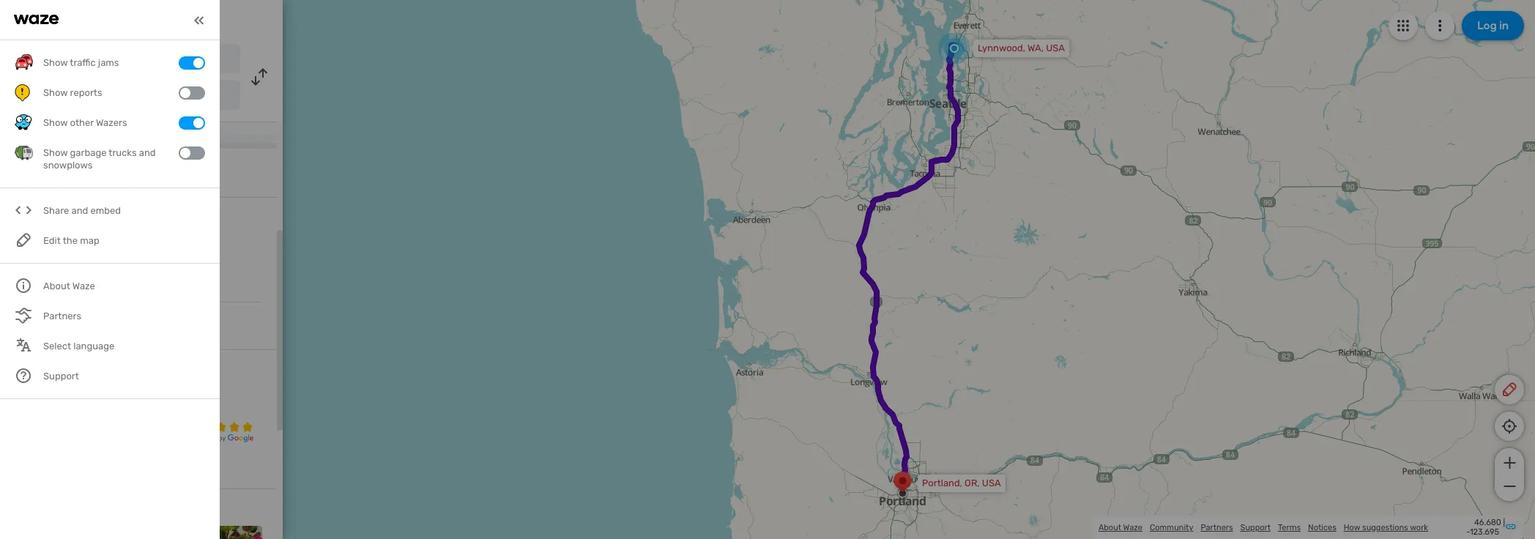 Task type: locate. For each thing, give the bounding box(es) containing it.
lynnwood,
[[978, 42, 1025, 53]]

lynnwood
[[53, 53, 102, 66], [15, 214, 87, 231]]

1 vertical spatial wa,
[[107, 55, 122, 65]]

about waze link
[[1099, 523, 1143, 532]]

www.ci.lynnwood.wa.us
[[44, 319, 158, 332]]

lynnwood wa, usa left "embed"
[[15, 214, 87, 246]]

support link
[[1241, 523, 1271, 532]]

5
[[188, 373, 213, 421], [15, 380, 21, 393]]

review summary
[[15, 361, 96, 374]]

lynnwood wa, usa up portland or, usa
[[53, 53, 142, 66]]

or, inside portland or, usa
[[99, 92, 113, 102]]

lynnwood up portland
[[53, 53, 102, 66]]

usa down driving directions
[[124, 55, 142, 65]]

3
[[15, 404, 21, 416]]

190.1
[[41, 111, 63, 122]]

190.1 miles
[[41, 111, 92, 122]]

usa right portland
[[115, 92, 133, 102]]

share and embed link
[[15, 196, 205, 226]]

0 horizontal spatial 5
[[15, 380, 21, 393]]

0 vertical spatial wa,
[[1028, 42, 1044, 53]]

location image
[[15, 86, 32, 104]]

1 vertical spatial or,
[[965, 478, 980, 489]]

computer image
[[15, 317, 32, 335]]

notices link
[[1308, 523, 1337, 532]]

or,
[[99, 92, 113, 102], [965, 478, 980, 489]]

portland, or, usa
[[922, 478, 1001, 489]]

driving
[[88, 12, 131, 28]]

share
[[43, 205, 69, 216]]

zoom out image
[[1500, 478, 1519, 495]]

work
[[1410, 523, 1428, 532]]

46.680
[[1474, 518, 1501, 527]]

wa, down the driving
[[107, 55, 122, 65]]

0 horizontal spatial or,
[[99, 92, 113, 102]]

0 vertical spatial lynnwood wa, usa
[[53, 53, 142, 66]]

terms
[[1278, 523, 1301, 532]]

or, for portland
[[99, 92, 113, 102]]

wa, right lynnwood,
[[1028, 42, 1044, 53]]

about
[[1099, 523, 1121, 532]]

link image
[[1505, 520, 1517, 532]]

2 vertical spatial wa,
[[15, 234, 32, 246]]

0 vertical spatial lynnwood
[[53, 53, 102, 66]]

2 horizontal spatial wa,
[[1028, 42, 1044, 53]]

5 for 5
[[188, 373, 213, 421]]

|
[[1503, 518, 1505, 527]]

how suggestions work link
[[1344, 523, 1428, 532]]

lynnwood wa, usa
[[53, 53, 142, 66], [15, 214, 87, 246]]

1 horizontal spatial wa,
[[107, 55, 122, 65]]

or, right portland,
[[965, 478, 980, 489]]

usa
[[1046, 42, 1065, 53], [124, 55, 142, 65], [115, 92, 133, 102], [35, 234, 55, 246], [982, 478, 1001, 489]]

support
[[1241, 523, 1271, 532]]

lynnwood, wa, usa
[[978, 42, 1065, 53]]

1 horizontal spatial or,
[[965, 478, 980, 489]]

summary
[[51, 361, 96, 374]]

123.695
[[1470, 527, 1499, 537]]

1 vertical spatial lynnwood wa, usa
[[15, 214, 87, 246]]

partners link
[[1201, 523, 1233, 532]]

0 vertical spatial or,
[[99, 92, 113, 102]]

5 inside '5 4 3'
[[15, 380, 21, 393]]

notices
[[1308, 523, 1337, 532]]

miles
[[65, 111, 92, 122]]

1 horizontal spatial 5
[[188, 373, 213, 421]]

partners
[[1201, 523, 1233, 532]]

terms link
[[1278, 523, 1301, 532]]

wa, down code image
[[15, 234, 32, 246]]

lynnwood left "embed"
[[15, 214, 87, 231]]

suggestions
[[1362, 523, 1408, 532]]

wa,
[[1028, 42, 1044, 53], [107, 55, 122, 65], [15, 234, 32, 246]]

or, right portland
[[99, 92, 113, 102]]



Task type: vqa. For each thing, say whether or not it's contained in the screenshot.
current location "icon"
yes



Task type: describe. For each thing, give the bounding box(es) containing it.
or, for portland,
[[965, 478, 980, 489]]

www.ci.lynnwood.wa.us link
[[44, 319, 158, 332]]

about waze community partners support terms notices how suggestions work
[[1099, 523, 1428, 532]]

zoom in image
[[1500, 454, 1519, 472]]

usa right portland,
[[982, 478, 1001, 489]]

review
[[15, 361, 49, 374]]

waze
[[1123, 523, 1143, 532]]

portland or, usa
[[53, 90, 133, 103]]

0 horizontal spatial wa,
[[15, 234, 32, 246]]

image 4 of lynnwood, lynnwood image
[[203, 526, 262, 539]]

46.680 | -123.695
[[1466, 518, 1505, 537]]

5 4 3
[[15, 380, 21, 416]]

-
[[1466, 527, 1470, 537]]

driving directions
[[88, 12, 195, 28]]

usa down share at the top of page
[[35, 234, 55, 246]]

pencil image
[[1501, 381, 1518, 398]]

community
[[1150, 523, 1194, 532]]

1 vertical spatial lynnwood
[[15, 214, 87, 231]]

current location image
[[15, 50, 32, 67]]

directions
[[134, 12, 195, 28]]

4
[[15, 392, 21, 404]]

usa right lynnwood,
[[1046, 42, 1065, 53]]

usa inside portland or, usa
[[115, 92, 133, 102]]

portland,
[[922, 478, 962, 489]]

code image
[[15, 202, 33, 220]]

community link
[[1150, 523, 1194, 532]]

and
[[71, 205, 88, 216]]

how
[[1344, 523, 1360, 532]]

embed
[[90, 205, 121, 216]]

share and embed
[[43, 205, 121, 216]]

5 for 5 4 3
[[15, 380, 21, 393]]

portland
[[53, 90, 94, 103]]



